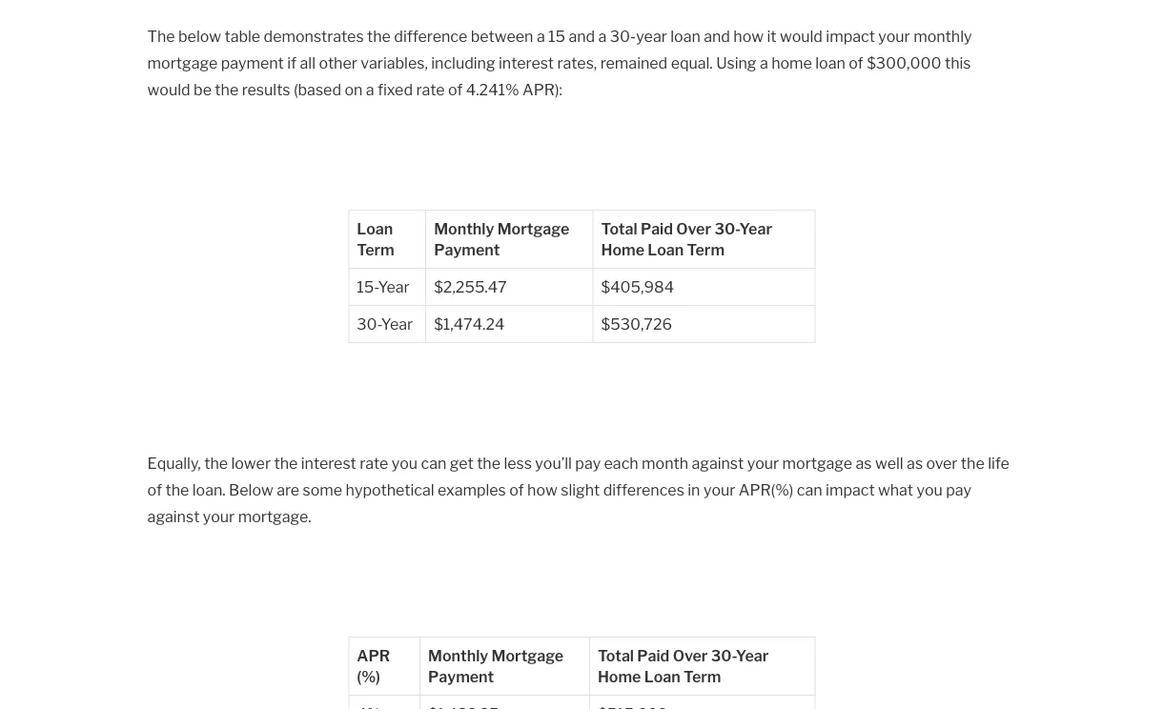Task type: describe. For each thing, give the bounding box(es) containing it.
difference
[[394, 27, 468, 45]]

using
[[717, 53, 757, 72]]

in
[[688, 481, 701, 499]]

over for apr (%)
[[673, 647, 708, 665]]

well
[[876, 454, 904, 473]]

between
[[471, 27, 534, 45]]

demonstrates
[[264, 27, 364, 45]]

it
[[767, 27, 777, 45]]

impact inside equally, the lower the interest rate you can get the less you'll pay each month against your mortgage as well as over the life of the loan. below are some hypothetical examples of how slight differences in your apr(%) can impact what you pay against your mortgage.
[[826, 481, 875, 499]]

slight
[[561, 481, 600, 499]]

a right using
[[760, 53, 769, 72]]

1 vertical spatial you
[[917, 481, 943, 499]]

below
[[229, 481, 274, 499]]

rates,
[[558, 53, 597, 72]]

(based
[[294, 80, 341, 99]]

your right in
[[704, 481, 736, 499]]

over for loan term
[[677, 219, 712, 238]]

total paid over 30-year home loan term for apr (%)
[[598, 647, 769, 686]]

0 horizontal spatial against
[[148, 508, 200, 526]]

$1,474.24
[[434, 315, 505, 333]]

lower
[[231, 454, 271, 473]]

on
[[345, 80, 363, 99]]

apr(%)
[[739, 481, 794, 499]]

monthly mortgage payment for apr
[[428, 647, 564, 686]]

be
[[194, 80, 212, 99]]

mortgage for apr (%)
[[492, 647, 564, 665]]

what
[[879, 481, 914, 499]]

total for loan term
[[602, 219, 638, 238]]

interest inside equally, the lower the interest rate you can get the less you'll pay each month against your mortgage as well as over the life of the loan. below are some hypothetical examples of how slight differences in your apr(%) can impact what you pay against your mortgage.
[[301, 454, 357, 473]]

$2,255.47
[[434, 278, 507, 296]]

get
[[450, 454, 474, 473]]

1 vertical spatial would
[[148, 80, 190, 99]]

payment for loan term
[[434, 240, 500, 259]]

table
[[225, 27, 261, 45]]

1 horizontal spatial can
[[797, 481, 823, 499]]

all
[[300, 53, 316, 72]]

other
[[319, 53, 358, 72]]

0 vertical spatial can
[[421, 454, 447, 473]]

the
[[148, 27, 175, 45]]

0 horizontal spatial pay
[[576, 454, 601, 473]]

apr
[[357, 647, 390, 665]]

remained
[[601, 53, 668, 72]]

you'll
[[536, 454, 572, 473]]

impact inside the below table demonstrates the difference between a 15 and a 30-year loan and how it would impact your monthly mortgage payment if all other variables, including interest rates, remained equal. using a home loan of $300,000 this would be the results (based on a fixed rate of 4.241% apr):
[[826, 27, 876, 45]]

30- inside the below table demonstrates the difference between a 15 and a 30-year loan and how it would impact your monthly mortgage payment if all other variables, including interest rates, remained equal. using a home loan of $300,000 this would be the results (based on a fixed rate of 4.241% apr):
[[610, 27, 636, 45]]

your inside the below table demonstrates the difference between a 15 and a 30-year loan and how it would impact your monthly mortgage payment if all other variables, including interest rates, remained equal. using a home loan of $300,000 this would be the results (based on a fixed rate of 4.241% apr):
[[879, 27, 911, 45]]

loan inside loan term
[[357, 219, 393, 238]]

your down loan.
[[203, 508, 235, 526]]

your up apr(%)
[[748, 454, 780, 473]]

the below table demonstrates the difference between a 15 and a 30-year loan and how it would impact your monthly mortgage payment if all other variables, including interest rates, remained equal. using a home loan of $300,000 this would be the results (based on a fixed rate of 4.241% apr):
[[148, 27, 973, 99]]

equally,
[[148, 454, 201, 473]]

examples
[[438, 481, 506, 499]]

a up remained
[[599, 27, 607, 45]]

of left $300,000
[[849, 53, 864, 72]]

loan term
[[357, 219, 395, 259]]

monthly mortgage payment for loan
[[434, 219, 570, 259]]

payment
[[221, 53, 284, 72]]

rate inside the below table demonstrates the difference between a 15 and a 30-year loan and how it would impact your monthly mortgage payment if all other variables, including interest rates, remained equal. using a home loan of $300,000 this would be the results (based on a fixed rate of 4.241% apr):
[[416, 80, 445, 99]]

loan for apr (%)
[[645, 668, 681, 686]]

if
[[287, 53, 297, 72]]

equal.
[[671, 53, 713, 72]]

(%)
[[357, 668, 381, 686]]

monthly for apr (%)
[[428, 647, 489, 665]]

interest inside the below table demonstrates the difference between a 15 and a 30-year loan and how it would impact your monthly mortgage payment if all other variables, including interest rates, remained equal. using a home loan of $300,000 this would be the results (based on a fixed rate of 4.241% apr):
[[499, 53, 554, 72]]

monthly
[[914, 27, 973, 45]]

month
[[642, 454, 689, 473]]

$530,726
[[602, 315, 673, 333]]

of down the including
[[448, 80, 463, 99]]

apr (%)
[[357, 647, 390, 686]]

how inside equally, the lower the interest rate you can get the less you'll pay each month against your mortgage as well as over the life of the loan. below are some hypothetical examples of how slight differences in your apr(%) can impact what you pay against your mortgage.
[[528, 481, 558, 499]]

0 vertical spatial against
[[692, 454, 744, 473]]



Task type: locate. For each thing, give the bounding box(es) containing it.
home
[[602, 240, 645, 259], [598, 668, 641, 686]]

you down the over
[[917, 481, 943, 499]]

term
[[357, 240, 395, 259], [687, 240, 725, 259], [684, 668, 722, 686]]

term for apr
[[684, 668, 722, 686]]

1 horizontal spatial pay
[[947, 481, 972, 499]]

payment right 'apr (%)'
[[428, 668, 494, 686]]

your
[[879, 27, 911, 45], [748, 454, 780, 473], [704, 481, 736, 499], [203, 508, 235, 526]]

1 vertical spatial impact
[[826, 481, 875, 499]]

mortgage up apr(%)
[[783, 454, 853, 473]]

interest up apr):
[[499, 53, 554, 72]]

mortgage.
[[238, 508, 312, 526]]

0 horizontal spatial you
[[392, 454, 418, 473]]

payment
[[434, 240, 500, 259], [428, 668, 494, 686]]

against
[[692, 454, 744, 473], [148, 508, 200, 526]]

your up $300,000
[[879, 27, 911, 45]]

are
[[277, 481, 300, 499]]

pay down the over
[[947, 481, 972, 499]]

15-
[[357, 278, 378, 296]]

variables,
[[361, 53, 428, 72]]

1 vertical spatial loan
[[648, 240, 684, 259]]

0 vertical spatial mortgage
[[498, 219, 570, 238]]

1 and from the left
[[569, 27, 595, 45]]

$300,000
[[867, 53, 942, 72]]

1 horizontal spatial mortgage
[[783, 454, 853, 473]]

a left 15
[[537, 27, 545, 45]]

30-
[[610, 27, 636, 45], [715, 219, 740, 238], [357, 315, 381, 333], [711, 647, 736, 665]]

against down loan.
[[148, 508, 200, 526]]

0 vertical spatial over
[[677, 219, 712, 238]]

paid for apr (%)
[[638, 647, 670, 665]]

monthly right apr
[[428, 647, 489, 665]]

0 vertical spatial interest
[[499, 53, 554, 72]]

rate up hypothetical
[[360, 454, 389, 473]]

mortgage inside equally, the lower the interest rate you can get the less you'll pay each month against your mortgage as well as over the life of the loan. below are some hypothetical examples of how slight differences in your apr(%) can impact what you pay against your mortgage.
[[783, 454, 853, 473]]

home for apr (%)
[[598, 668, 641, 686]]

0 vertical spatial total paid over 30-year home loan term
[[602, 219, 773, 259]]

0 horizontal spatial how
[[528, 481, 558, 499]]

1 horizontal spatial how
[[734, 27, 764, 45]]

1 vertical spatial pay
[[947, 481, 972, 499]]

interest up some
[[301, 454, 357, 473]]

interest
[[499, 53, 554, 72], [301, 454, 357, 473]]

and right 15
[[569, 27, 595, 45]]

how
[[734, 27, 764, 45], [528, 481, 558, 499]]

0 vertical spatial paid
[[641, 219, 673, 238]]

1 vertical spatial home
[[598, 668, 641, 686]]

as right well
[[907, 454, 924, 473]]

term for loan
[[687, 240, 725, 259]]

1 vertical spatial interest
[[301, 454, 357, 473]]

over
[[927, 454, 958, 473]]

0 horizontal spatial and
[[569, 27, 595, 45]]

pay up slight
[[576, 454, 601, 473]]

1 vertical spatial monthly
[[428, 647, 489, 665]]

impact
[[826, 27, 876, 45], [826, 481, 875, 499]]

1 horizontal spatial loan
[[816, 53, 846, 72]]

mortgage
[[498, 219, 570, 238], [492, 647, 564, 665]]

rate inside equally, the lower the interest rate you can get the less you'll pay each month against your mortgage as well as over the life of the loan. below are some hypothetical examples of how slight differences in your apr(%) can impact what you pay against your mortgage.
[[360, 454, 389, 473]]

total for apr (%)
[[598, 647, 634, 665]]

0 vertical spatial rate
[[416, 80, 445, 99]]

total
[[602, 219, 638, 238], [598, 647, 634, 665]]

1 vertical spatial rate
[[360, 454, 389, 473]]

mortgage
[[148, 53, 218, 72], [783, 454, 853, 473]]

0 vertical spatial monthly
[[434, 219, 494, 238]]

1 impact from the top
[[826, 27, 876, 45]]

monthly for loan term
[[434, 219, 494, 238]]

0 vertical spatial monthly mortgage payment
[[434, 219, 570, 259]]

0 vertical spatial total
[[602, 219, 638, 238]]

can left get
[[421, 454, 447, 473]]

0 horizontal spatial interest
[[301, 454, 357, 473]]

impact left what on the right of the page
[[826, 481, 875, 499]]

1 vertical spatial against
[[148, 508, 200, 526]]

impact up $300,000
[[826, 27, 876, 45]]

monthly
[[434, 219, 494, 238], [428, 647, 489, 665]]

1 vertical spatial loan
[[816, 53, 846, 72]]

1 horizontal spatial and
[[704, 27, 731, 45]]

the right be
[[215, 80, 239, 99]]

loan
[[357, 219, 393, 238], [648, 240, 684, 259], [645, 668, 681, 686]]

payment for apr (%)
[[428, 668, 494, 686]]

you up hypothetical
[[392, 454, 418, 473]]

total paid over 30-year home loan term
[[602, 219, 773, 259], [598, 647, 769, 686]]

2 impact from the top
[[826, 481, 875, 499]]

0 vertical spatial pay
[[576, 454, 601, 473]]

year
[[740, 219, 773, 238], [378, 278, 410, 296], [381, 315, 413, 333], [736, 647, 769, 665]]

0 vertical spatial loan
[[357, 219, 393, 238]]

monthly up $2,255.47
[[434, 219, 494, 238]]

1 vertical spatial over
[[673, 647, 708, 665]]

0 vertical spatial would
[[780, 27, 823, 45]]

0 vertical spatial loan
[[671, 27, 701, 45]]

of down less
[[510, 481, 524, 499]]

0 vertical spatial home
[[602, 240, 645, 259]]

pay
[[576, 454, 601, 473], [947, 481, 972, 499]]

the up loan.
[[204, 454, 228, 473]]

how inside the below table demonstrates the difference between a 15 and a 30-year loan and how it would impact your monthly mortgage payment if all other variables, including interest rates, remained equal. using a home loan of $300,000 this would be the results (based on a fixed rate of 4.241% apr):
[[734, 27, 764, 45]]

15-year
[[357, 278, 410, 296]]

over
[[677, 219, 712, 238], [673, 647, 708, 665]]

payment up $2,255.47
[[434, 240, 500, 259]]

equally, the lower the interest rate you can get the less you'll pay each month against your mortgage as well as over the life of the loan. below are some hypothetical examples of how slight differences in your apr(%) can impact what you pay against your mortgage.
[[148, 454, 1010, 526]]

0 vertical spatial you
[[392, 454, 418, 473]]

this
[[945, 53, 972, 72]]

0 vertical spatial how
[[734, 27, 764, 45]]

1 horizontal spatial interest
[[499, 53, 554, 72]]

apr):
[[523, 80, 563, 99]]

1 vertical spatial paid
[[638, 647, 670, 665]]

how left it on the right top
[[734, 27, 764, 45]]

1 vertical spatial can
[[797, 481, 823, 499]]

below
[[178, 27, 221, 45]]

1 horizontal spatial against
[[692, 454, 744, 473]]

results
[[242, 80, 291, 99]]

a
[[537, 27, 545, 45], [599, 27, 607, 45], [760, 53, 769, 72], [366, 80, 374, 99]]

each
[[604, 454, 639, 473]]

0 vertical spatial payment
[[434, 240, 500, 259]]

1 horizontal spatial rate
[[416, 80, 445, 99]]

1 vertical spatial mortgage
[[492, 647, 564, 665]]

monthly mortgage payment
[[434, 219, 570, 259], [428, 647, 564, 686]]

mortgage inside the below table demonstrates the difference between a 15 and a 30-year loan and how it would impact your monthly mortgage payment if all other variables, including interest rates, remained equal. using a home loan of $300,000 this would be the results (based on a fixed rate of 4.241% apr):
[[148, 53, 218, 72]]

home
[[772, 53, 813, 72]]

can right apr(%)
[[797, 481, 823, 499]]

of down equally,
[[148, 481, 162, 499]]

30-year
[[357, 315, 413, 333]]

0 horizontal spatial rate
[[360, 454, 389, 473]]

differences
[[604, 481, 685, 499]]

loan
[[671, 27, 701, 45], [816, 53, 846, 72]]

how down you'll
[[528, 481, 558, 499]]

paid for loan term
[[641, 219, 673, 238]]

and up using
[[704, 27, 731, 45]]

the up are
[[274, 454, 298, 473]]

fixed
[[378, 80, 413, 99]]

home for loan term
[[602, 240, 645, 259]]

4.241%
[[466, 80, 520, 99]]

less
[[504, 454, 532, 473]]

loan right home
[[816, 53, 846, 72]]

loan.
[[192, 481, 226, 499]]

the up variables,
[[367, 27, 391, 45]]

paid
[[641, 219, 673, 238], [638, 647, 670, 665]]

and
[[569, 27, 595, 45], [704, 27, 731, 45]]

2 vertical spatial loan
[[645, 668, 681, 686]]

life
[[988, 454, 1010, 473]]

you
[[392, 454, 418, 473], [917, 481, 943, 499]]

rate right fixed
[[416, 80, 445, 99]]

1 vertical spatial mortgage
[[783, 454, 853, 473]]

2 as from the left
[[907, 454, 924, 473]]

1 as from the left
[[856, 454, 872, 473]]

the right get
[[477, 454, 501, 473]]

mortgage for loan term
[[498, 219, 570, 238]]

15
[[549, 27, 566, 45]]

would up home
[[780, 27, 823, 45]]

total paid over 30-year home loan term for loan term
[[602, 219, 773, 259]]

1 vertical spatial monthly mortgage payment
[[428, 647, 564, 686]]

rate
[[416, 80, 445, 99], [360, 454, 389, 473]]

1 vertical spatial how
[[528, 481, 558, 499]]

0 horizontal spatial can
[[421, 454, 447, 473]]

mortgage down below at the top
[[148, 53, 218, 72]]

the down equally,
[[166, 481, 189, 499]]

would
[[780, 27, 823, 45], [148, 80, 190, 99]]

0 horizontal spatial loan
[[671, 27, 701, 45]]

a right on
[[366, 80, 374, 99]]

year
[[636, 27, 668, 45]]

0 horizontal spatial as
[[856, 454, 872, 473]]

1 vertical spatial total
[[598, 647, 634, 665]]

0 vertical spatial impact
[[826, 27, 876, 45]]

0 horizontal spatial would
[[148, 80, 190, 99]]

$405,984
[[602, 278, 675, 296]]

2 and from the left
[[704, 27, 731, 45]]

as left well
[[856, 454, 872, 473]]

1 vertical spatial payment
[[428, 668, 494, 686]]

including
[[431, 53, 496, 72]]

loan for loan term
[[648, 240, 684, 259]]

would left be
[[148, 80, 190, 99]]

some
[[303, 481, 343, 499]]

loan up equal.
[[671, 27, 701, 45]]

1 horizontal spatial as
[[907, 454, 924, 473]]

1 horizontal spatial you
[[917, 481, 943, 499]]

the left life
[[961, 454, 985, 473]]

hypothetical
[[346, 481, 435, 499]]

against up in
[[692, 454, 744, 473]]

as
[[856, 454, 872, 473], [907, 454, 924, 473]]

the
[[367, 27, 391, 45], [215, 80, 239, 99], [204, 454, 228, 473], [274, 454, 298, 473], [477, 454, 501, 473], [961, 454, 985, 473], [166, 481, 189, 499]]

1 horizontal spatial would
[[780, 27, 823, 45]]

of
[[849, 53, 864, 72], [448, 80, 463, 99], [148, 481, 162, 499], [510, 481, 524, 499]]

1 vertical spatial total paid over 30-year home loan term
[[598, 647, 769, 686]]

can
[[421, 454, 447, 473], [797, 481, 823, 499]]

0 horizontal spatial mortgage
[[148, 53, 218, 72]]

0 vertical spatial mortgage
[[148, 53, 218, 72]]



Task type: vqa. For each thing, say whether or not it's contained in the screenshot.
all
yes



